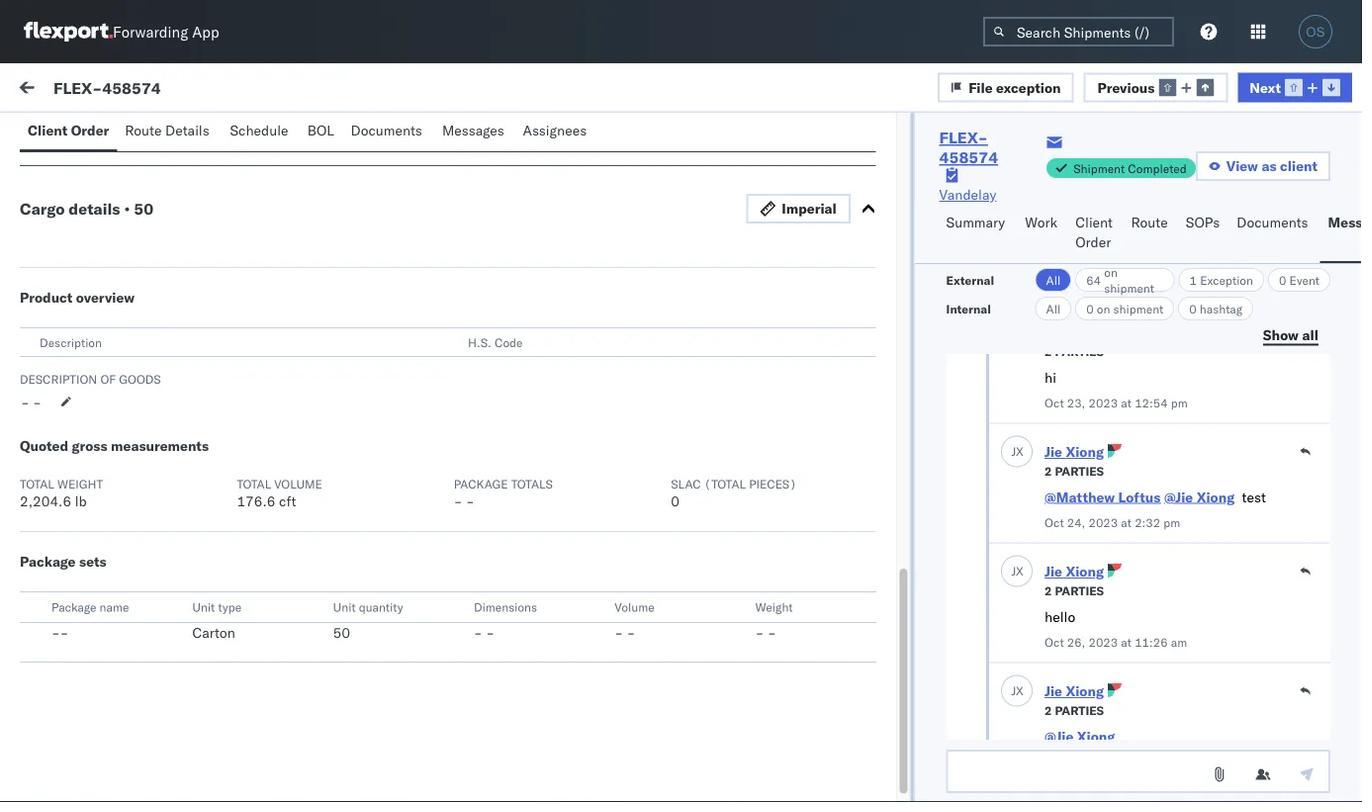 Task type: describe. For each thing, give the bounding box(es) containing it.
schedule button
[[222, 113, 300, 151]]

total volume
[[237, 476, 322, 491]]

458574 up oct 24, 2023 at 2:32 pm
[[1092, 497, 1144, 515]]

external (0)
[[32, 126, 113, 143]]

j x for @matthew loftus
[[1011, 444, 1023, 459]]

flex- up 24,
[[1050, 497, 1092, 515]]

2 parties from the top
[[1055, 465, 1104, 479]]

bol button
[[300, 113, 343, 151]]

vandelay link
[[940, 185, 997, 205]]

description for description
[[40, 335, 102, 350]]

4 zhao from the top
[[170, 481, 201, 499]]

jie for @jie
[[1044, 683, 1062, 701]]

quoted gross measurements
[[20, 437, 209, 455]]

flex- up hello
[[1050, 586, 1092, 604]]

linjia
[[74, 783, 110, 800]]

3 2 from the top
[[1044, 584, 1052, 599]]

am
[[1171, 636, 1187, 651]]

0 for 0 hashtag
[[1190, 301, 1197, 316]]

totals
[[511, 476, 553, 491]]

458574 up vandelay
[[940, 147, 998, 167]]

3 dec from the top
[[462, 586, 487, 604]]

message button
[[139, 63, 238, 117]]

1 exception
[[1190, 273, 1254, 287]]

1 2026, from the top
[[515, 319, 554, 336]]

lb
[[75, 493, 87, 510]]

3 j z from the top
[[68, 484, 77, 496]]

product overview
[[20, 289, 135, 306]]

20,
[[490, 319, 512, 336]]

product
[[20, 289, 73, 306]]

458574 up 64 on shipment
[[1092, 230, 1144, 247]]

@jie xiong test
[[1164, 489, 1266, 506]]

1 jason-test zhao from the top
[[96, 214, 201, 232]]

total weight 2,204.6 lb
[[20, 476, 103, 510]]

package totals - -
[[454, 476, 553, 510]]

1 6:47 from the top
[[558, 497, 588, 515]]

flex- 458574 down hi
[[1050, 408, 1144, 425]]

0 for 0 event
[[1279, 273, 1287, 287]]

slac
[[671, 476, 701, 491]]

loftus
[[1118, 489, 1161, 506]]

flex- down hi
[[1050, 408, 1092, 425]]

1 2 parties button from the top
[[1044, 343, 1104, 360]]

oct 24, 2023 at 2:32 pm
[[1044, 516, 1180, 531]]

show all button
[[1252, 321, 1331, 350]]

hello oct 26, 2023 at 11:26 am
[[1044, 609, 1187, 651]]

2 ttt from the top
[[59, 337, 75, 355]]

forwarding
[[113, 22, 188, 41]]

assignees
[[523, 122, 587, 139]]

shipment completed
[[1074, 161, 1187, 176]]

work for related
[[1096, 172, 1122, 187]]

4 parties from the top
[[1055, 704, 1104, 719]]

0 horizontal spatial client
[[28, 122, 68, 139]]

1 17, from the top
[[490, 497, 512, 515]]

4 j z from the top
[[68, 573, 77, 585]]

time
[[463, 172, 489, 187]]

@jie for @jie xiong test
[[1164, 489, 1193, 506]]

name
[[99, 600, 129, 615]]

- - down dimensions
[[474, 624, 495, 642]]

jie for @matthew
[[1044, 444, 1062, 461]]

messages button
[[434, 113, 515, 151]]

my
[[20, 76, 51, 103]]

internal (0)
[[133, 126, 211, 143]]

parties inside the 2 parties hi oct 23, 2023 at 12:54 pm
[[1055, 345, 1104, 360]]

package for package totals - -
[[454, 476, 508, 491]]

all button for 64
[[1036, 268, 1072, 292]]

1 vertical spatial client order
[[1076, 214, 1113, 251]]

dangerous
[[20, 118, 101, 138]]

route for route details
[[125, 122, 162, 139]]

item/shipment
[[1125, 172, 1206, 187]]

order inside client order
[[1076, 234, 1111, 251]]

view as client
[[1227, 157, 1318, 175]]

2023 inside hello oct 26, 2023 at 11:26 am
[[1088, 636, 1118, 651]]

12:54
[[1135, 396, 1168, 411]]

flex- 458574 up oct 24, 2023 at 2:32 pm
[[1050, 497, 1144, 515]]

on for 64
[[1104, 265, 1118, 280]]

0 vertical spatial goods
[[105, 118, 150, 138]]

view as client button
[[1196, 151, 1331, 181]]

2 vertical spatial pst
[[616, 586, 640, 604]]

2 z from the top
[[71, 305, 77, 318]]

exception
[[1200, 273, 1254, 287]]

@jie xiong
[[1044, 728, 1115, 746]]

volume
[[615, 600, 655, 615]]

next button
[[1238, 72, 1353, 102]]

6 jason- from the top
[[96, 659, 140, 677]]

0 inside "slac (total pieces) 0"
[[671, 493, 680, 510]]

5 z from the top
[[71, 662, 77, 674]]

message for message list
[[230, 126, 288, 143]]

unit for unit quantity
[[333, 600, 356, 615]]

mess
[[1328, 214, 1362, 231]]

xiong for the left @jie xiong "button"
[[1077, 728, 1115, 746]]

package name
[[51, 600, 129, 615]]

2 2026, from the top
[[515, 497, 554, 515]]

work
[[1025, 214, 1058, 231]]

458574 up dangerous goods • 0
[[102, 77, 161, 97]]

flex- 458574 link
[[940, 128, 1047, 167]]

- - up quoted
[[21, 394, 42, 411]]

26,
[[1067, 636, 1085, 651]]

0 horizontal spatial client order
[[28, 122, 109, 139]]

458574 down 0 on shipment
[[1092, 319, 1144, 336]]

Search Shipments (/) text field
[[984, 17, 1174, 47]]

5 jason- from the top
[[96, 570, 140, 588]]

sops
[[1186, 214, 1220, 231]]

vandelay
[[940, 186, 997, 203]]

cargo details • 50
[[20, 199, 154, 219]]

(0) for internal (0)
[[185, 126, 211, 143]]

1 vertical spatial pm
[[1163, 516, 1180, 531]]

• for dangerous goods
[[154, 118, 160, 138]]

of
[[100, 372, 116, 386]]

0 horizontal spatial client order button
[[20, 113, 117, 151]]

flex- down 26, at the bottom of page
[[1050, 675, 1092, 693]]

1 horizontal spatial documents button
[[1229, 205, 1321, 263]]

client
[[1280, 157, 1318, 175]]

2 dec 17, 2026, 6:47 pm pst from the top
[[462, 586, 640, 604]]

at inside the 2 parties hi oct 23, 2023 at 12:54 pm
[[1121, 396, 1131, 411]]

details
[[69, 199, 120, 219]]

4 z from the top
[[71, 573, 77, 585]]

0 for 0 on shipment
[[1087, 301, 1094, 316]]

description of goods
[[20, 372, 161, 386]]

xiong for 2nd jie xiong button from the top of the page
[[1066, 564, 1104, 581]]

dangerous goods • 0
[[20, 118, 174, 138]]

flex-458574
[[53, 77, 161, 97]]

test msg
[[59, 426, 113, 444]]

route button
[[1124, 205, 1178, 263]]

related work item/shipment
[[1051, 172, 1206, 187]]

flex- 458574 down 26, at the bottom of page
[[1050, 675, 1144, 693]]

carton
[[192, 624, 235, 642]]

event
[[1290, 273, 1320, 287]]

3 zhao from the top
[[170, 392, 201, 410]]

1 pm from the top
[[591, 497, 612, 515]]

11:26
[[1135, 636, 1168, 651]]

6 jason-test zhao from the top
[[96, 659, 201, 677]]

3 z from the top
[[71, 484, 77, 496]]

2 parties for @jie
[[1044, 704, 1104, 719]]

flex- 458574 up hello oct 26, 2023 at 11:26 am at right
[[1050, 586, 1144, 604]]

resize handle column header for time
[[724, 165, 747, 802]]

0 horizontal spatial 50
[[134, 199, 154, 219]]

weight
[[57, 476, 103, 491]]

1 ttt from the top
[[59, 248, 75, 266]]

2 at from the top
[[1121, 516, 1131, 531]]

64 on shipment
[[1087, 265, 1155, 295]]

5 zhao from the top
[[170, 570, 201, 588]]

flex- down the 64
[[1050, 319, 1092, 336]]

hi
[[1044, 369, 1056, 386]]

overview
[[76, 289, 135, 306]]

- - down volume
[[615, 624, 636, 642]]

2 2 from the top
[[1044, 465, 1052, 479]]

4 jason- from the top
[[96, 481, 140, 499]]

2 parties button for jie xiong button associated with @matthew
[[1044, 463, 1104, 480]]

3 jason- from the top
[[96, 392, 140, 410]]

1 horizontal spatial client
[[1076, 214, 1113, 231]]

@jie for @jie xiong
[[1044, 728, 1073, 746]]

details
[[165, 122, 210, 139]]

2 j x from the top
[[1011, 564, 1023, 579]]

message list
[[230, 126, 316, 143]]

list
[[291, 126, 316, 143]]

@
[[59, 783, 71, 800]]

24,
[[1067, 516, 1085, 531]]

2 jie xiong button from the top
[[1044, 564, 1104, 581]]

flex- right my
[[53, 77, 102, 97]]

2 parties button for @jie's jie xiong button
[[1044, 702, 1104, 719]]

forwarding app
[[113, 22, 219, 41]]

gross
[[72, 437, 107, 455]]

2 17, from the top
[[490, 586, 512, 604]]

176.6
[[237, 493, 276, 510]]

shipment
[[1074, 161, 1125, 176]]

2 jason-test zhao from the top
[[96, 303, 201, 321]]

h.s.
[[468, 335, 491, 350]]



Task type: locate. For each thing, give the bounding box(es) containing it.
1 vertical spatial x
[[1016, 564, 1023, 579]]

0 horizontal spatial route
[[125, 122, 162, 139]]

imperial button
[[746, 194, 851, 224]]

order
[[71, 122, 109, 139], [1076, 234, 1111, 251]]

client down my
[[28, 122, 68, 139]]

1 horizontal spatial route
[[1131, 214, 1168, 231]]

j z down gross
[[68, 484, 77, 496]]

client order
[[28, 122, 109, 139], [1076, 214, 1113, 251]]

flex- up the 64
[[1050, 230, 1092, 247]]

zhao right overview
[[170, 303, 201, 321]]

12:35
[[558, 319, 596, 336]]

zhao up the measurements
[[170, 392, 201, 410]]

next
[[1250, 78, 1281, 96]]

external for external
[[947, 273, 994, 287]]

summary button
[[939, 205, 1017, 263]]

jason- right lb
[[96, 481, 140, 499]]

at inside hello oct 26, 2023 at 11:26 am
[[1121, 636, 1131, 651]]

4 resize handle column header from the left
[[1312, 165, 1336, 802]]

1 vertical spatial 2023
[[1088, 516, 1118, 531]]

external down summary button
[[947, 273, 994, 287]]

0 vertical spatial description
[[40, 335, 102, 350]]

1 vertical spatial 2 parties
[[1044, 584, 1104, 599]]

z up description of goods
[[71, 305, 77, 318]]

0 vertical spatial oct
[[1044, 396, 1064, 411]]

5 jason-test zhao from the top
[[96, 570, 201, 588]]

4 2 parties button from the top
[[1044, 702, 1104, 719]]

volume
[[274, 476, 322, 491]]

1 vertical spatial description
[[20, 372, 97, 386]]

xiong down 24,
[[1066, 564, 1104, 581]]

1 all button from the top
[[1036, 268, 1072, 292]]

route for route
[[1131, 214, 1168, 231]]

--
[[51, 624, 69, 642]]

sops button
[[1178, 205, 1229, 263]]

1 vertical spatial route
[[1131, 214, 1168, 231]]

message for message button
[[147, 81, 205, 98]]

1 horizontal spatial client order button
[[1068, 205, 1124, 263]]

0 horizontal spatial unit
[[192, 600, 215, 615]]

2023 right 26, at the bottom of page
[[1088, 636, 1118, 651]]

package for package name
[[51, 600, 96, 615]]

1 horizontal spatial total
[[237, 476, 271, 491]]

2 2 parties from the top
[[1044, 584, 1104, 599]]

1 horizontal spatial internal
[[947, 301, 991, 316]]

oct left 26, at the bottom of page
[[1044, 636, 1064, 651]]

2 oct from the top
[[1044, 516, 1064, 531]]

shipment inside 64 on shipment
[[1104, 281, 1155, 295]]

1 parties from the top
[[1055, 345, 1104, 360]]

jason-test zhao up 'of'
[[96, 303, 201, 321]]

package left "totals"
[[454, 476, 508, 491]]

0 horizontal spatial message
[[61, 172, 109, 187]]

dec
[[462, 319, 487, 336], [462, 497, 487, 515], [462, 586, 487, 604]]

2 vertical spatial jie xiong
[[1044, 683, 1104, 701]]

on down the 64
[[1097, 301, 1111, 316]]

@ linjia test
[[59, 783, 141, 800]]

4 jason-test zhao from the top
[[96, 481, 201, 499]]

2 unit from the left
[[333, 600, 356, 615]]

0 horizontal spatial @jie xiong button
[[1044, 728, 1115, 746]]

slac (total pieces) 0
[[671, 476, 797, 510]]

1 horizontal spatial @jie
[[1164, 489, 1193, 506]]

2 all button from the top
[[1036, 297, 1072, 321]]

2 up @matthew
[[1044, 465, 1052, 479]]

oct inside the 2 parties hi oct 23, 2023 at 12:54 pm
[[1044, 396, 1064, 411]]

1 horizontal spatial message
[[147, 81, 205, 98]]

(0) for external (0)
[[87, 126, 113, 143]]

external for external (0)
[[32, 126, 84, 143]]

z right the cargo
[[71, 216, 77, 229]]

flex- 458574 down 0 on shipment
[[1050, 319, 1144, 336]]

- - down weight in the bottom right of the page
[[756, 624, 776, 642]]

on right the 64
[[1104, 265, 1118, 280]]

client order up the 64
[[1076, 214, 1113, 251]]

3 x from the top
[[1016, 684, 1023, 699]]

2 up @jie xiong
[[1044, 704, 1052, 719]]

0 vertical spatial route
[[125, 122, 162, 139]]

(0) inside button
[[185, 126, 211, 143]]

1 unit from the left
[[192, 600, 215, 615]]

458574 down "11:26"
[[1092, 675, 1144, 693]]

2 parties button for 2nd jie xiong button from the top of the page
[[1044, 582, 1104, 600]]

3 at from the top
[[1121, 636, 1131, 651]]

1 vertical spatial •
[[124, 199, 130, 219]]

mess button
[[1321, 205, 1362, 263]]

0 vertical spatial package
[[454, 476, 508, 491]]

ttt up product overview
[[59, 248, 75, 266]]

jie up @jie xiong
[[1044, 683, 1062, 701]]

resize handle column header for message
[[429, 165, 453, 802]]

1 vertical spatial @jie
[[1044, 728, 1073, 746]]

parties up hi
[[1055, 345, 1104, 360]]

2 parties up hello
[[1044, 584, 1104, 599]]

2 zhao from the top
[[170, 303, 201, 321]]

oct inside hello oct 26, 2023 at 11:26 am
[[1044, 636, 1064, 651]]

documents for the leftmost documents "button"
[[351, 122, 422, 139]]

xiong up @jie xiong
[[1066, 683, 1104, 701]]

1 jie xiong button from the top
[[1044, 444, 1104, 461]]

0 horizontal spatial documents button
[[343, 113, 434, 151]]

2 2 parties button from the top
[[1044, 463, 1104, 480]]

3 2 parties button from the top
[[1044, 582, 1104, 600]]

package sets
[[20, 553, 107, 570]]

dimensions
[[474, 600, 537, 615]]

documents button
[[343, 113, 434, 151], [1229, 205, 1321, 263]]

1 vertical spatial documents button
[[1229, 205, 1321, 263]]

3 2 parties from the top
[[1044, 704, 1104, 719]]

50 down unit quantity
[[333, 624, 350, 642]]

oct left 24,
[[1044, 516, 1064, 531]]

458574 up hello oct 26, 2023 at 11:26 am at right
[[1092, 586, 1144, 604]]

pm
[[591, 497, 612, 515], [591, 586, 612, 604]]

0 vertical spatial •
[[154, 118, 160, 138]]

3 j x from the top
[[1011, 684, 1023, 699]]

total inside total weight 2,204.6 lb
[[20, 476, 54, 491]]

1 j x from the top
[[1011, 444, 1023, 459]]

file exception button
[[938, 72, 1074, 102], [938, 72, 1074, 102]]

1 (0) from the left
[[87, 126, 113, 143]]

os button
[[1293, 9, 1339, 54]]

1 vertical spatial order
[[1076, 234, 1111, 251]]

2 vertical spatial package
[[51, 600, 96, 615]]

jason- down name
[[96, 659, 140, 677]]

6 zhao from the top
[[170, 659, 201, 677]]

1 horizontal spatial external
[[947, 273, 994, 287]]

3 jie xiong button from the top
[[1044, 683, 1104, 701]]

external down my work
[[32, 126, 84, 143]]

2 horizontal spatial message
[[230, 126, 288, 143]]

@jie xiong button right loftus
[[1164, 489, 1235, 506]]

xiong right loftus
[[1196, 489, 1235, 506]]

file
[[969, 78, 993, 96]]

j
[[68, 216, 71, 229], [68, 305, 71, 318], [68, 395, 71, 407], [1011, 444, 1016, 459], [68, 484, 71, 496], [1011, 564, 1016, 579], [68, 573, 71, 585], [68, 662, 71, 674], [1011, 684, 1016, 699]]

3 2026, from the top
[[515, 586, 554, 604]]

jie xiong button up hello
[[1044, 564, 1104, 581]]

package inside package totals - -
[[454, 476, 508, 491]]

x for @jie xiong
[[1016, 684, 1023, 699]]

work
[[57, 76, 108, 103], [1096, 172, 1122, 187]]

1 2023 from the top
[[1088, 396, 1118, 411]]

1 vertical spatial pst
[[616, 497, 640, 515]]

pieces)
[[749, 476, 797, 491]]

2 vertical spatial j x
[[1011, 684, 1023, 699]]

1 vertical spatial pm
[[591, 586, 612, 604]]

1 j z from the top
[[68, 216, 77, 229]]

2 pm from the top
[[591, 586, 612, 604]]

description
[[40, 335, 102, 350], [20, 372, 97, 386]]

2 jie xiong from the top
[[1044, 564, 1104, 581]]

0 horizontal spatial external
[[32, 126, 84, 143]]

2 resize handle column header from the left
[[724, 165, 747, 802]]

2 (0) from the left
[[185, 126, 211, 143]]

0 vertical spatial jie
[[1044, 444, 1062, 461]]

1 horizontal spatial work
[[1096, 172, 1122, 187]]

2
[[1044, 345, 1052, 360], [1044, 465, 1052, 479], [1044, 584, 1052, 599], [1044, 704, 1052, 719]]

2 parties hi oct 23, 2023 at 12:54 pm
[[1044, 345, 1188, 411]]

0 vertical spatial pst
[[625, 319, 650, 336]]

z down package name
[[71, 662, 77, 674]]

2023 inside the 2 parties hi oct 23, 2023 at 12:54 pm
[[1088, 396, 1118, 411]]

0 horizontal spatial •
[[124, 199, 130, 219]]

flex- 458574 up vandelay
[[940, 128, 998, 167]]

unit left type
[[192, 600, 215, 615]]

0 vertical spatial client
[[28, 122, 68, 139]]

1 vertical spatial on
[[1097, 301, 1111, 316]]

all button up hi
[[1036, 297, 1072, 321]]

1 vertical spatial @jie xiong button
[[1044, 728, 1115, 746]]

1 jie xiong from the top
[[1044, 444, 1104, 461]]

message left list on the left of page
[[230, 126, 288, 143]]

1 vertical spatial dec
[[462, 497, 487, 515]]

pst
[[625, 319, 650, 336], [616, 497, 640, 515], [616, 586, 640, 604]]

work button
[[1017, 205, 1068, 263]]

458574 right 23,
[[1092, 408, 1144, 425]]

on inside 64 on shipment
[[1104, 265, 1118, 280]]

5 j z from the top
[[68, 662, 77, 674]]

msg
[[87, 426, 113, 444]]

x
[[1016, 444, 1023, 459], [1016, 564, 1023, 579], [1016, 684, 1023, 699]]

documents for the right documents "button"
[[1237, 214, 1309, 231]]

message up cargo details • 50
[[61, 172, 109, 187]]

2 parties button up @matthew
[[1044, 463, 1104, 480]]

jie xiong for @matthew
[[1044, 444, 1104, 461]]

z
[[71, 216, 77, 229], [71, 305, 77, 318], [71, 484, 77, 496], [71, 573, 77, 585], [71, 662, 77, 674]]

1 vertical spatial 6:47
[[558, 586, 588, 604]]

1 vertical spatial documents
[[1237, 214, 1309, 231]]

shipment up 0 on shipment
[[1104, 281, 1155, 295]]

total
[[20, 476, 54, 491], [237, 476, 271, 491]]

2026,
[[515, 319, 554, 336], [515, 497, 554, 515], [515, 586, 554, 604]]

0 vertical spatial j x
[[1011, 444, 1023, 459]]

0 vertical spatial all
[[1046, 273, 1061, 287]]

j x for @jie xiong
[[1011, 684, 1023, 699]]

• right details
[[124, 199, 130, 219]]

test
[[140, 214, 166, 232], [140, 303, 166, 321], [140, 392, 166, 410], [140, 481, 166, 499], [140, 570, 166, 588], [140, 659, 166, 677], [114, 783, 141, 800]]

z down package sets
[[71, 573, 77, 585]]

jie up @matthew
[[1044, 444, 1062, 461]]

0 vertical spatial pm
[[591, 497, 612, 515]]

summary
[[947, 214, 1005, 231]]

j z right the cargo
[[68, 216, 77, 229]]

message
[[147, 81, 205, 98], [230, 126, 288, 143], [61, 172, 109, 187]]

internal for internal (0)
[[133, 126, 181, 143]]

resize handle column header for related work item/shipment
[[1312, 165, 1336, 802]]

(total
[[704, 476, 746, 491]]

23,
[[1067, 396, 1085, 411]]

shipment
[[1104, 281, 1155, 295], [1114, 301, 1164, 316]]

1 horizontal spatial client order
[[1076, 214, 1113, 251]]

jason- up name
[[96, 570, 140, 588]]

sets
[[79, 553, 107, 570]]

order up the 64
[[1076, 234, 1111, 251]]

external
[[32, 126, 84, 143], [947, 273, 994, 287]]

flexport. image
[[24, 22, 113, 42]]

2 j z from the top
[[68, 305, 77, 318]]

pm inside the 2 parties hi oct 23, 2023 at 12:54 pm
[[1171, 396, 1188, 411]]

pm right 2:32
[[1163, 516, 1180, 531]]

shipment for 0 on shipment
[[1114, 301, 1164, 316]]

documents down view as client
[[1237, 214, 1309, 231]]

(0) inside button
[[87, 126, 113, 143]]

1 horizontal spatial •
[[154, 118, 160, 138]]

jason-test zhao down name
[[96, 659, 201, 677]]

2 jason- from the top
[[96, 303, 140, 321]]

1 vertical spatial client order button
[[1068, 205, 1124, 263]]

2 parties button up hi
[[1044, 343, 1104, 360]]

1 at from the top
[[1121, 396, 1131, 411]]

cargo
[[20, 199, 65, 219]]

0 vertical spatial message
[[147, 81, 205, 98]]

0 vertical spatial @jie
[[1164, 489, 1193, 506]]

my work
[[20, 76, 108, 103]]

0 vertical spatial jie xiong
[[1044, 444, 1104, 461]]

quantity
[[359, 600, 403, 615]]

jason- down 'of'
[[96, 392, 140, 410]]

2 total from the left
[[237, 476, 271, 491]]

schedule
[[230, 122, 289, 139]]

total up 176.6 at the bottom of page
[[237, 476, 271, 491]]

xiong up @matthew
[[1066, 444, 1104, 461]]

internal
[[133, 126, 181, 143], [947, 301, 991, 316]]

• for cargo details
[[124, 199, 130, 219]]

h.s. code
[[468, 335, 523, 350]]

0 vertical spatial dec 17, 2026, 6:47 pm pst
[[462, 497, 640, 515]]

1 vertical spatial jie xiong button
[[1044, 564, 1104, 581]]

xiong for jie xiong button associated with @matthew
[[1066, 444, 1104, 461]]

1 vertical spatial jie xiong
[[1044, 564, 1104, 581]]

work right related
[[1096, 172, 1122, 187]]

0 vertical spatial on
[[1104, 265, 1118, 280]]

internal (0) button
[[125, 117, 222, 155]]

1 vertical spatial internal
[[947, 301, 991, 316]]

jason-
[[96, 214, 140, 232], [96, 303, 140, 321], [96, 392, 140, 410], [96, 481, 140, 499], [96, 570, 140, 588], [96, 659, 140, 677]]

2 vertical spatial jie xiong button
[[1044, 683, 1104, 701]]

2 vertical spatial dec
[[462, 586, 487, 604]]

jie xiong up hello
[[1044, 564, 1104, 581]]

goods right 'of'
[[119, 372, 161, 386]]

all for 64
[[1046, 273, 1061, 287]]

documents right bol button
[[351, 122, 422, 139]]

1 jie from the top
[[1044, 444, 1062, 461]]

4 2 from the top
[[1044, 704, 1052, 719]]

2 parties
[[1044, 465, 1104, 479], [1044, 584, 1104, 599], [1044, 704, 1104, 719]]

shipment down 64 on shipment
[[1114, 301, 1164, 316]]

jie xiong for @jie
[[1044, 683, 1104, 701]]

2 x from the top
[[1016, 564, 1023, 579]]

2 parties for @matthew
[[1044, 465, 1104, 479]]

@jie xiong button down 26, at the bottom of page
[[1044, 728, 1115, 746]]

package for package sets
[[20, 553, 76, 570]]

show all
[[1263, 326, 1319, 343]]

3 parties from the top
[[1055, 584, 1104, 599]]

3 jie xiong from the top
[[1044, 683, 1104, 701]]

2 2023 from the top
[[1088, 516, 1118, 531]]

2 vertical spatial x
[[1016, 684, 1023, 699]]

2 all from the top
[[1046, 301, 1061, 316]]

all button for 0
[[1036, 297, 1072, 321]]

•
[[154, 118, 160, 138], [124, 199, 130, 219]]

1 total from the left
[[20, 476, 54, 491]]

1 jason- from the top
[[96, 214, 140, 232]]

flex- inside flex- 458574
[[940, 128, 988, 147]]

0 vertical spatial 2026,
[[515, 319, 554, 336]]

2 up hello
[[1044, 584, 1052, 599]]

flex- 458574 up the 64
[[1050, 230, 1144, 247]]

all
[[1303, 326, 1319, 343]]

50
[[134, 199, 154, 219], [333, 624, 350, 642]]

3 2023 from the top
[[1088, 636, 1118, 651]]

jie xiong button up @matthew
[[1044, 444, 1104, 461]]

1 vertical spatial j x
[[1011, 564, 1023, 579]]

jason- up 'of'
[[96, 303, 140, 321]]

dec 20, 2026, 12:35 am pst
[[462, 319, 650, 336]]

@jie xiong button
[[1164, 489, 1235, 506], [1044, 728, 1115, 746]]

jason-test zhao down the measurements
[[96, 481, 201, 499]]

3 jason-test zhao from the top
[[96, 392, 201, 410]]

1 dec from the top
[[462, 319, 487, 336]]

client down related
[[1076, 214, 1113, 231]]

1 oct from the top
[[1044, 396, 1064, 411]]

zhao down carton
[[170, 659, 201, 677]]

0 vertical spatial jie xiong button
[[1044, 444, 1104, 461]]

work for my
[[57, 76, 108, 103]]

2023 down @matthew loftus
[[1088, 516, 1118, 531]]

2:32
[[1135, 516, 1160, 531]]

jie xiong button for @jie
[[1044, 683, 1104, 701]]

2 parties up @matthew
[[1044, 465, 1104, 479]]

1 horizontal spatial unit
[[333, 600, 356, 615]]

0 vertical spatial internal
[[133, 126, 181, 143]]

show
[[1263, 326, 1299, 343]]

3 oct from the top
[[1044, 636, 1064, 651]]

description up description of goods
[[40, 335, 102, 350]]

internal for internal
[[947, 301, 991, 316]]

0 vertical spatial at
[[1121, 396, 1131, 411]]

2 jie from the top
[[1044, 564, 1062, 581]]

quoted
[[20, 437, 68, 455]]

os
[[1306, 24, 1326, 39]]

0 vertical spatial documents button
[[343, 113, 434, 151]]

0 vertical spatial dec
[[462, 319, 487, 336]]

jie xiong button for @matthew
[[1044, 444, 1104, 461]]

oct left 23,
[[1044, 396, 1064, 411]]

0 on shipment
[[1087, 301, 1164, 316]]

on for 0
[[1097, 301, 1111, 316]]

0 horizontal spatial work
[[57, 76, 108, 103]]

1 2 parties from the top
[[1044, 465, 1104, 479]]

unit for unit type
[[192, 600, 215, 615]]

exception
[[996, 78, 1061, 96]]

1
[[1190, 273, 1197, 287]]

3 jie from the top
[[1044, 683, 1062, 701]]

app
[[192, 22, 219, 41]]

1 vertical spatial 50
[[333, 624, 350, 642]]

route inside "route" button
[[1131, 214, 1168, 231]]

0 horizontal spatial documents
[[351, 122, 422, 139]]

pm right 12:54
[[1171, 396, 1188, 411]]

jason- up overview
[[96, 214, 140, 232]]

1 dec 17, 2026, 6:47 pm pst from the top
[[462, 497, 640, 515]]

1 vertical spatial ttt
[[59, 337, 75, 355]]

ttt up description of goods
[[59, 337, 75, 355]]

None text field
[[947, 750, 1331, 794]]

1 zhao from the top
[[170, 214, 201, 232]]

total for total weight 2,204.6 lb
[[20, 476, 54, 491]]

0 horizontal spatial total
[[20, 476, 54, 491]]

related
[[1051, 172, 1093, 187]]

1 vertical spatial all
[[1046, 301, 1061, 316]]

1 2 from the top
[[1044, 345, 1052, 360]]

0
[[164, 118, 174, 138], [1279, 273, 1287, 287], [1087, 301, 1094, 316], [1190, 301, 1197, 316], [671, 493, 680, 510]]

0 horizontal spatial order
[[71, 122, 109, 139]]

jason-test zhao up overview
[[96, 214, 201, 232]]

-
[[756, 319, 765, 336], [21, 394, 29, 411], [33, 394, 42, 411], [454, 493, 463, 510], [466, 493, 475, 510], [756, 586, 765, 604], [51, 624, 60, 642], [60, 624, 69, 642], [474, 624, 483, 642], [486, 624, 495, 642], [615, 624, 623, 642], [627, 624, 636, 642], [756, 624, 764, 642], [768, 624, 776, 642]]

message up route details
[[147, 81, 205, 98]]

pm
[[1171, 396, 1188, 411], [1163, 516, 1180, 531]]

1 horizontal spatial documents
[[1237, 214, 1309, 231]]

documents
[[351, 122, 422, 139], [1237, 214, 1309, 231]]

1 vertical spatial client
[[1076, 214, 1113, 231]]

1 vertical spatial message
[[230, 126, 288, 143]]

description for description of goods
[[20, 372, 97, 386]]

0 vertical spatial 17,
[[490, 497, 512, 515]]

j z up description of goods
[[68, 305, 77, 318]]

file exception
[[969, 78, 1061, 96]]

at left 12:54
[[1121, 396, 1131, 411]]

2 parties button up hello
[[1044, 582, 1104, 600]]

jason-test zhao up name
[[96, 570, 201, 588]]

2 vertical spatial oct
[[1044, 636, 1064, 651]]

external inside button
[[32, 126, 84, 143]]

2 inside the 2 parties hi oct 23, 2023 at 12:54 pm
[[1044, 345, 1052, 360]]

forwarding app link
[[24, 22, 219, 42]]

1 all from the top
[[1046, 273, 1061, 287]]

measurements
[[111, 437, 209, 455]]

at
[[1121, 396, 1131, 411], [1121, 516, 1131, 531], [1121, 636, 1131, 651]]

2 parties up @jie xiong
[[1044, 704, 1104, 719]]

2 6:47 from the top
[[558, 586, 588, 604]]

total up '2,204.6'
[[20, 476, 54, 491]]

at left 2:32
[[1121, 516, 1131, 531]]

2 dec from the top
[[462, 497, 487, 515]]

0 vertical spatial all button
[[1036, 268, 1072, 292]]

1 vertical spatial package
[[20, 553, 76, 570]]

1 vertical spatial goods
[[119, 372, 161, 386]]

1 resize handle column header from the left
[[429, 165, 453, 802]]

x for @matthew loftus
[[1016, 444, 1023, 459]]

goods
[[105, 118, 150, 138], [119, 372, 161, 386]]

0 vertical spatial documents
[[351, 122, 422, 139]]

description left 'of'
[[20, 372, 97, 386]]

zhao down the measurements
[[170, 481, 201, 499]]

0 vertical spatial work
[[57, 76, 108, 103]]

3 resize handle column header from the left
[[1018, 165, 1042, 802]]

shipment for 64 on shipment
[[1104, 281, 1155, 295]]

internal inside button
[[133, 126, 181, 143]]

all for 0
[[1046, 301, 1061, 316]]

view
[[1227, 157, 1259, 175]]

resize handle column header
[[429, 165, 453, 802], [724, 165, 747, 802], [1018, 165, 1042, 802], [1312, 165, 1336, 802]]

0 vertical spatial @jie xiong button
[[1164, 489, 1235, 506]]

1 x from the top
[[1016, 444, 1023, 459]]

0 vertical spatial order
[[71, 122, 109, 139]]

2023
[[1088, 396, 1118, 411], [1088, 516, 1118, 531], [1088, 636, 1118, 651]]

1 z from the top
[[71, 216, 77, 229]]

route inside route details button
[[125, 122, 162, 139]]

total for total volume
[[237, 476, 271, 491]]

j z down package sets
[[68, 573, 77, 585]]

hashtag
[[1200, 301, 1243, 316]]

1 vertical spatial oct
[[1044, 516, 1064, 531]]

6:47 left volume
[[558, 586, 588, 604]]

1 vertical spatial external
[[947, 273, 994, 287]]

xiong for @jie's jie xiong button
[[1066, 683, 1104, 701]]

jie xiong up @matthew
[[1044, 444, 1104, 461]]

0 vertical spatial 50
[[134, 199, 154, 219]]

1 horizontal spatial @jie xiong button
[[1164, 489, 1235, 506]]

2 vertical spatial 2023
[[1088, 636, 1118, 651]]

1 horizontal spatial 50
[[333, 624, 350, 642]]

0 vertical spatial 2 parties
[[1044, 465, 1104, 479]]

xiong
[[1066, 444, 1104, 461], [1196, 489, 1235, 506], [1066, 564, 1104, 581], [1066, 683, 1104, 701], [1077, 728, 1115, 746]]

0 vertical spatial client order button
[[20, 113, 117, 151]]

work up dangerous goods • 0
[[57, 76, 108, 103]]

client order button
[[20, 113, 117, 151], [1068, 205, 1124, 263]]

goods down flex-458574
[[105, 118, 150, 138]]

@jie right loftus
[[1164, 489, 1193, 506]]



Task type: vqa. For each thing, say whether or not it's contained in the screenshot.
'Feb'
no



